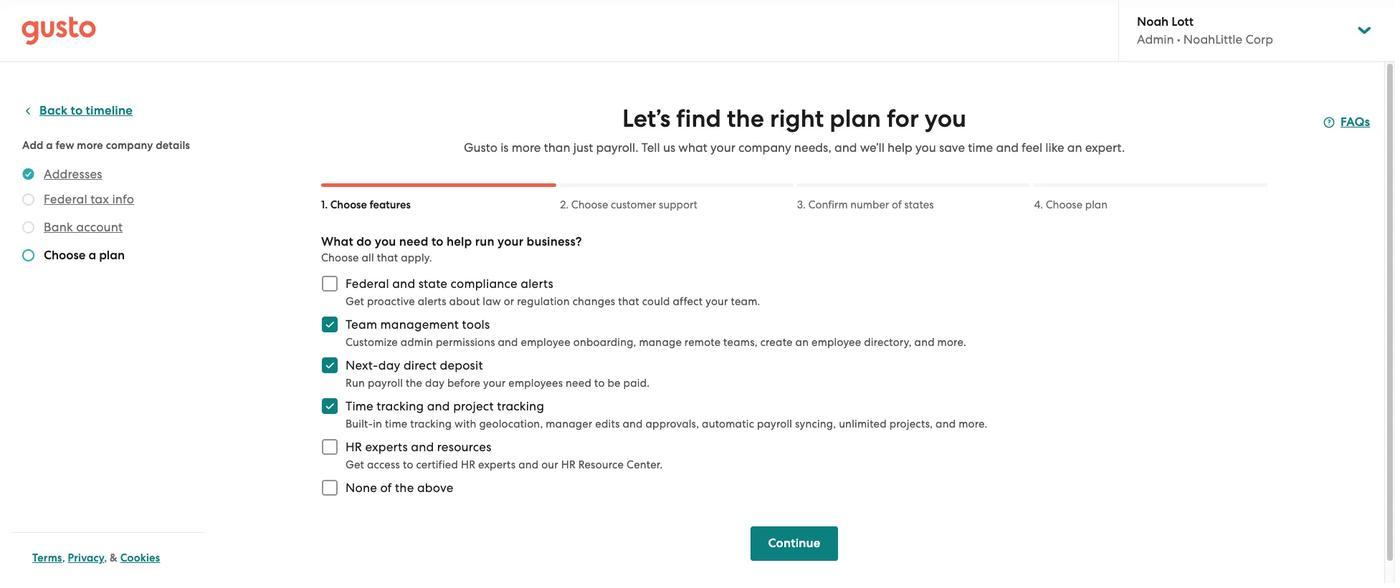 Task type: vqa. For each thing, say whether or not it's contained in the screenshot.
or at bottom
yes



Task type: locate. For each thing, give the bounding box(es) containing it.
1 vertical spatial the
[[406, 377, 423, 390]]

and up certified
[[411, 440, 434, 455]]

choose inside "choose a plan" list
[[44, 248, 86, 263]]

plan down expert.
[[1086, 199, 1108, 212]]

1 employee from the left
[[521, 336, 571, 349]]

1 horizontal spatial day
[[425, 377, 445, 390]]

time right in
[[385, 418, 408, 431]]

0 vertical spatial of
[[892, 199, 902, 212]]

to left be
[[595, 377, 605, 390]]

what do you need to help run your business? choose all that apply.
[[321, 235, 582, 265]]

0 horizontal spatial a
[[46, 139, 53, 152]]

plan inside let's find the right plan for you gusto is more than just payroll. tell us what your company needs, and we'll help you save time and feel like an expert.
[[830, 104, 881, 133]]

1 horizontal spatial that
[[618, 295, 640, 308]]

0 vertical spatial that
[[377, 252, 398, 265]]

hr down the resources
[[461, 459, 476, 472]]

or
[[504, 295, 515, 308]]

customize
[[346, 336, 398, 349]]

admin
[[401, 336, 433, 349]]

employee left directory,
[[812, 336, 862, 349]]

1 horizontal spatial federal
[[346, 277, 389, 291]]

check image
[[22, 250, 34, 262]]

employee down regulation
[[521, 336, 571, 349]]

the right find
[[727, 104, 764, 133]]

1 horizontal spatial time
[[968, 141, 993, 155]]

of down access
[[380, 481, 392, 496]]

to up apply.
[[432, 235, 444, 250]]

2 , from the left
[[104, 552, 107, 565]]

back to timeline button
[[22, 103, 133, 120]]

get access to certified hr experts and our hr resource center.
[[346, 459, 663, 472]]

support
[[659, 199, 698, 212]]

to inside what do you need to help run your business? choose all that apply.
[[432, 235, 444, 250]]

the left above
[[395, 481, 414, 496]]

choose features
[[330, 199, 411, 212]]

1 vertical spatial get
[[346, 459, 364, 472]]

need up apply.
[[399, 235, 429, 250]]

and up proactive on the bottom
[[392, 277, 415, 291]]

check image
[[22, 194, 34, 206], [22, 222, 34, 234]]

1 vertical spatial you
[[916, 141, 936, 155]]

0 vertical spatial a
[[46, 139, 53, 152]]

0 vertical spatial check image
[[22, 194, 34, 206]]

an inside let's find the right plan for you gusto is more than just payroll. tell us what your company needs, and we'll help you save time and feel like an expert.
[[1068, 141, 1083, 155]]

0 horizontal spatial of
[[380, 481, 392, 496]]

0 horizontal spatial experts
[[365, 440, 408, 455]]

0 vertical spatial experts
[[365, 440, 408, 455]]

payroll down next-
[[368, 377, 403, 390]]

projects,
[[890, 418, 933, 431]]

all
[[362, 252, 374, 265]]

1 horizontal spatial company
[[739, 141, 792, 155]]

company
[[106, 139, 153, 152], [739, 141, 792, 155]]

&
[[110, 552, 118, 565]]

business?
[[527, 235, 582, 250]]

you
[[925, 104, 967, 133], [916, 141, 936, 155], [375, 235, 396, 250]]

1 horizontal spatial plan
[[830, 104, 881, 133]]

0 vertical spatial federal
[[44, 192, 87, 207]]

what
[[679, 141, 708, 155]]

1 vertical spatial time
[[385, 418, 408, 431]]

plan up we'll
[[830, 104, 881, 133]]

the inside let's find the right plan for you gusto is more than just payroll. tell us what your company needs, and we'll help you save time and feel like an expert.
[[727, 104, 764, 133]]

center.
[[627, 459, 663, 472]]

employee
[[521, 336, 571, 349], [812, 336, 862, 349]]

federal inside federal tax info button
[[44, 192, 87, 207]]

an right 'like'
[[1068, 141, 1083, 155]]

payroll left 'syncing,' at bottom
[[757, 418, 793, 431]]

HR experts and resources checkbox
[[314, 432, 346, 463]]

0 vertical spatial the
[[727, 104, 764, 133]]

and
[[835, 141, 857, 155], [996, 141, 1019, 155], [392, 277, 415, 291], [498, 336, 518, 349], [915, 336, 935, 349], [427, 399, 450, 414], [623, 418, 643, 431], [936, 418, 956, 431], [411, 440, 434, 455], [519, 459, 539, 472]]

get proactive alerts about law or regulation changes that could affect your team.
[[346, 295, 761, 308]]

save
[[939, 141, 965, 155]]

help left run
[[447, 235, 472, 250]]

the down next-day direct deposit
[[406, 377, 423, 390]]

need
[[399, 235, 429, 250], [566, 377, 592, 390]]

more. right directory,
[[938, 336, 967, 349]]

the
[[727, 104, 764, 133], [406, 377, 423, 390], [395, 481, 414, 496]]

Next-day direct deposit checkbox
[[314, 350, 346, 382]]

and down before
[[427, 399, 450, 414]]

1 check image from the top
[[22, 194, 34, 206]]

direct
[[404, 359, 437, 373]]

1 horizontal spatial hr
[[461, 459, 476, 472]]

find
[[677, 104, 721, 133]]

company down timeline
[[106, 139, 153, 152]]

your right "what"
[[711, 141, 736, 155]]

us
[[663, 141, 676, 155]]

0 vertical spatial get
[[346, 295, 364, 308]]

a down the account
[[88, 248, 96, 263]]

1 vertical spatial more.
[[959, 418, 988, 431]]

need left be
[[566, 377, 592, 390]]

you right 'do'
[[375, 235, 396, 250]]

0 vertical spatial payroll
[[368, 377, 403, 390]]

0 horizontal spatial plan
[[99, 248, 125, 263]]

you left save
[[916, 141, 936, 155]]

choose inside what do you need to help run your business? choose all that apply.
[[321, 252, 359, 265]]

needs,
[[795, 141, 832, 155]]

built-in time tracking with geolocation, manager edits and approvals, automatic payroll syncing, unlimited projects, and more.
[[346, 418, 988, 431]]

0 horizontal spatial that
[[377, 252, 398, 265]]

check image up check icon
[[22, 222, 34, 234]]

0 horizontal spatial help
[[447, 235, 472, 250]]

number
[[851, 199, 889, 212]]

1 horizontal spatial need
[[566, 377, 592, 390]]

, left &
[[104, 552, 107, 565]]

alerts down state on the top
[[418, 295, 447, 308]]

bank
[[44, 220, 73, 235]]

company down right
[[739, 141, 792, 155]]

2 horizontal spatial plan
[[1086, 199, 1108, 212]]

1 horizontal spatial payroll
[[757, 418, 793, 431]]

that right the all in the top left of the page
[[377, 252, 398, 265]]

just
[[574, 141, 593, 155]]

hr right the our
[[561, 459, 576, 472]]

get up none
[[346, 459, 364, 472]]

help right we'll
[[888, 141, 913, 155]]

more inside let's find the right plan for you gusto is more than just payroll. tell us what your company needs, and we'll help you save time and feel like an expert.
[[512, 141, 541, 155]]

2 vertical spatial the
[[395, 481, 414, 496]]

0 vertical spatial time
[[968, 141, 993, 155]]

choose customer support
[[571, 199, 698, 212]]

get for hr
[[346, 459, 364, 472]]

your
[[711, 141, 736, 155], [498, 235, 524, 250], [706, 295, 728, 308], [483, 377, 506, 390]]

of
[[892, 199, 902, 212], [380, 481, 392, 496]]

and left we'll
[[835, 141, 857, 155]]

alerts
[[521, 277, 554, 291], [418, 295, 447, 308]]

you up save
[[925, 104, 967, 133]]

a for plan
[[88, 248, 96, 263]]

0 horizontal spatial employee
[[521, 336, 571, 349]]

and left feel
[[996, 141, 1019, 155]]

right
[[770, 104, 824, 133]]

1 horizontal spatial experts
[[478, 459, 516, 472]]

day
[[378, 359, 401, 373], [425, 377, 445, 390]]

0 vertical spatial help
[[888, 141, 913, 155]]

1 vertical spatial a
[[88, 248, 96, 263]]

next-
[[346, 359, 379, 373]]

1 horizontal spatial more
[[512, 141, 541, 155]]

built-
[[346, 418, 373, 431]]

add a few more company details
[[22, 139, 190, 152]]

1 horizontal spatial employee
[[812, 336, 862, 349]]

like
[[1046, 141, 1065, 155]]

choose down the bank
[[44, 248, 86, 263]]

1 vertical spatial need
[[566, 377, 592, 390]]

1 vertical spatial of
[[380, 481, 392, 496]]

0 vertical spatial an
[[1068, 141, 1083, 155]]

choose for choose a plan
[[44, 248, 86, 263]]

federal
[[44, 192, 87, 207], [346, 277, 389, 291]]

1 vertical spatial federal
[[346, 277, 389, 291]]

check image down circle check image
[[22, 194, 34, 206]]

more right is
[[512, 141, 541, 155]]

do
[[357, 235, 372, 250]]

0 vertical spatial plan
[[830, 104, 881, 133]]

,
[[62, 552, 65, 565], [104, 552, 107, 565]]

Federal and state compliance alerts checkbox
[[314, 268, 346, 300]]

choose down 'like'
[[1046, 199, 1083, 212]]

0 horizontal spatial payroll
[[368, 377, 403, 390]]

of left states
[[892, 199, 902, 212]]

0 vertical spatial need
[[399, 235, 429, 250]]

compliance
[[451, 277, 518, 291]]

1 horizontal spatial help
[[888, 141, 913, 155]]

help
[[888, 141, 913, 155], [447, 235, 472, 250]]

experts down the resources
[[478, 459, 516, 472]]

choose a plan list
[[22, 166, 199, 268]]

choose left customer
[[571, 199, 608, 212]]

1 horizontal spatial a
[[88, 248, 96, 263]]

2 check image from the top
[[22, 222, 34, 234]]

cookies button
[[120, 550, 160, 567]]

time
[[968, 141, 993, 155], [385, 418, 408, 431]]

2 vertical spatial plan
[[99, 248, 125, 263]]

1 vertical spatial check image
[[22, 222, 34, 234]]

1 horizontal spatial an
[[1068, 141, 1083, 155]]

0 vertical spatial day
[[378, 359, 401, 373]]

1 vertical spatial help
[[447, 235, 472, 250]]

team.
[[731, 295, 761, 308]]

0 horizontal spatial an
[[796, 336, 809, 349]]

a left few
[[46, 139, 53, 152]]

federal down the all in the top left of the page
[[346, 277, 389, 291]]

noah
[[1137, 14, 1169, 29]]

payroll
[[368, 377, 403, 390], [757, 418, 793, 431]]

0 horizontal spatial more
[[77, 139, 103, 152]]

1 , from the left
[[62, 552, 65, 565]]

that left could
[[618, 295, 640, 308]]

, left privacy
[[62, 552, 65, 565]]

plan down the account
[[99, 248, 125, 263]]

tax
[[90, 192, 109, 207]]

confirm
[[809, 199, 848, 212]]

choose down what
[[321, 252, 359, 265]]

0 horizontal spatial time
[[385, 418, 408, 431]]

to right back
[[71, 103, 83, 118]]

0 horizontal spatial need
[[399, 235, 429, 250]]

time right save
[[968, 141, 993, 155]]

plan
[[830, 104, 881, 133], [1086, 199, 1108, 212], [99, 248, 125, 263]]

apply.
[[401, 252, 432, 265]]

a inside list
[[88, 248, 96, 263]]

get for federal
[[346, 295, 364, 308]]

choose up what
[[330, 199, 367, 212]]

experts
[[365, 440, 408, 455], [478, 459, 516, 472]]

your right run
[[498, 235, 524, 250]]

2 vertical spatial you
[[375, 235, 396, 250]]

day down customize
[[378, 359, 401, 373]]

lott
[[1172, 14, 1194, 29]]

0 vertical spatial alerts
[[521, 277, 554, 291]]

1 vertical spatial plan
[[1086, 199, 1108, 212]]

2 get from the top
[[346, 459, 364, 472]]

choose for choose plan
[[1046, 199, 1083, 212]]

the for payroll
[[406, 377, 423, 390]]

more right few
[[77, 139, 103, 152]]

hr down built-
[[346, 440, 362, 455]]

get
[[346, 295, 364, 308], [346, 459, 364, 472]]

alerts up regulation
[[521, 277, 554, 291]]

run
[[346, 377, 365, 390]]

and right projects,
[[936, 418, 956, 431]]

an right create on the right bottom of the page
[[796, 336, 809, 349]]

1 get from the top
[[346, 295, 364, 308]]

experts up access
[[365, 440, 408, 455]]

choose
[[330, 199, 367, 212], [571, 199, 608, 212], [1046, 199, 1083, 212], [44, 248, 86, 263], [321, 252, 359, 265]]

federal down addresses
[[44, 192, 87, 207]]

regulation
[[517, 295, 570, 308]]

let's find the right plan for you gusto is more than just payroll. tell us what your company needs, and we'll help you save time and feel like an expert.
[[464, 104, 1125, 155]]

more. right projects,
[[959, 418, 988, 431]]

0 horizontal spatial federal
[[44, 192, 87, 207]]

1 vertical spatial payroll
[[757, 418, 793, 431]]

states
[[905, 199, 934, 212]]

2 employee from the left
[[812, 336, 862, 349]]

feel
[[1022, 141, 1043, 155]]

changes
[[573, 295, 616, 308]]

noah lott admin • noahlittle corp
[[1137, 14, 1274, 47]]

employees
[[509, 377, 563, 390]]

account
[[76, 220, 123, 235]]

details
[[156, 139, 190, 152]]

get up the team in the bottom left of the page
[[346, 295, 364, 308]]

0 horizontal spatial alerts
[[418, 295, 447, 308]]

1 horizontal spatial ,
[[104, 552, 107, 565]]

0 horizontal spatial ,
[[62, 552, 65, 565]]

addresses button
[[44, 166, 102, 183]]

day down direct
[[425, 377, 445, 390]]

manager
[[546, 418, 593, 431]]



Task type: describe. For each thing, give the bounding box(es) containing it.
2 horizontal spatial hr
[[561, 459, 576, 472]]

tracking down time tracking and project tracking
[[410, 418, 452, 431]]

back to timeline
[[39, 103, 133, 118]]

1 horizontal spatial of
[[892, 199, 902, 212]]

tracking up in
[[377, 399, 424, 414]]

and right directory,
[[915, 336, 935, 349]]

and left the our
[[519, 459, 539, 472]]

above
[[417, 481, 454, 496]]

your inside let's find the right plan for you gusto is more than just payroll. tell us what your company needs, and we'll help you save time and feel like an expert.
[[711, 141, 736, 155]]

corp
[[1246, 32, 1274, 47]]

time
[[346, 399, 374, 414]]

geolocation,
[[479, 418, 543, 431]]

back
[[39, 103, 68, 118]]

need inside what do you need to help run your business? choose all that apply.
[[399, 235, 429, 250]]

info
[[112, 192, 134, 207]]

approvals,
[[646, 418, 699, 431]]

and right edits
[[623, 418, 643, 431]]

run payroll the day before your employees need to be paid.
[[346, 377, 650, 390]]

1 vertical spatial alerts
[[418, 295, 447, 308]]

add
[[22, 139, 43, 152]]

home image
[[22, 16, 96, 45]]

that inside what do you need to help run your business? choose all that apply.
[[377, 252, 398, 265]]

choose a plan
[[44, 248, 125, 263]]

1 vertical spatial day
[[425, 377, 445, 390]]

customer
[[611, 199, 657, 212]]

a for few
[[46, 139, 53, 152]]

0 horizontal spatial hr
[[346, 440, 362, 455]]

certified
[[416, 459, 458, 472]]

our
[[542, 459, 559, 472]]

automatic
[[702, 418, 755, 431]]

for
[[887, 104, 919, 133]]

resources
[[437, 440, 492, 455]]

admin
[[1137, 32, 1174, 47]]

remote
[[685, 336, 721, 349]]

teams,
[[724, 336, 758, 349]]

project
[[453, 399, 494, 414]]

company inside let's find the right plan for you gusto is more than just payroll. tell us what your company needs, and we'll help you save time and feel like an expert.
[[739, 141, 792, 155]]

check image for bank
[[22, 222, 34, 234]]

0 vertical spatial you
[[925, 104, 967, 133]]

1 vertical spatial experts
[[478, 459, 516, 472]]

proactive
[[367, 295, 415, 308]]

federal for federal and state compliance alerts
[[346, 277, 389, 291]]

0 horizontal spatial day
[[378, 359, 401, 373]]

•
[[1177, 32, 1181, 47]]

privacy link
[[68, 552, 104, 565]]

tracking up the geolocation,
[[497, 399, 544, 414]]

than
[[544, 141, 571, 155]]

faqs button
[[1324, 114, 1371, 131]]

state
[[419, 277, 448, 291]]

to down the hr experts and resources
[[403, 459, 413, 472]]

paid.
[[624, 377, 650, 390]]

team
[[346, 318, 377, 332]]

federal for federal tax info
[[44, 192, 87, 207]]

be
[[608, 377, 621, 390]]

features
[[370, 199, 411, 212]]

syncing,
[[795, 418, 836, 431]]

onboarding,
[[574, 336, 637, 349]]

deposit
[[440, 359, 483, 373]]

circle check image
[[22, 166, 34, 183]]

0 horizontal spatial company
[[106, 139, 153, 152]]

cookies
[[120, 552, 160, 565]]

privacy
[[68, 552, 104, 565]]

let's
[[623, 104, 671, 133]]

hr experts and resources
[[346, 440, 492, 455]]

noahlittle
[[1184, 32, 1243, 47]]

choose for choose features
[[330, 199, 367, 212]]

time tracking and project tracking
[[346, 399, 544, 414]]

Time tracking and project tracking checkbox
[[314, 391, 346, 422]]

tools
[[462, 318, 490, 332]]

access
[[367, 459, 400, 472]]

management
[[381, 318, 459, 332]]

1 vertical spatial that
[[618, 295, 640, 308]]

plan inside "choose a plan" list
[[99, 248, 125, 263]]

we'll
[[860, 141, 885, 155]]

few
[[56, 139, 74, 152]]

1 horizontal spatial alerts
[[521, 277, 554, 291]]

the for of
[[395, 481, 414, 496]]

law
[[483, 295, 501, 308]]

before
[[448, 377, 481, 390]]

Team management tools checkbox
[[314, 309, 346, 341]]

your left team.
[[706, 295, 728, 308]]

run
[[475, 235, 495, 250]]

create
[[761, 336, 793, 349]]

the for find
[[727, 104, 764, 133]]

could
[[642, 295, 670, 308]]

to inside button
[[71, 103, 83, 118]]

what
[[321, 235, 354, 250]]

0 vertical spatial more.
[[938, 336, 967, 349]]

continue button
[[751, 527, 838, 562]]

manage
[[639, 336, 682, 349]]

help inside let's find the right plan for you gusto is more than just payroll. tell us what your company needs, and we'll help you save time and feel like an expert.
[[888, 141, 913, 155]]

federal tax info button
[[44, 191, 134, 208]]

edits
[[595, 418, 620, 431]]

check image for federal
[[22, 194, 34, 206]]

choose for choose customer support
[[571, 199, 608, 212]]

time inside let's find the right plan for you gusto is more than just payroll. tell us what your company needs, and we'll help you save time and feel like an expert.
[[968, 141, 993, 155]]

you inside what do you need to help run your business? choose all that apply.
[[375, 235, 396, 250]]

and down or
[[498, 336, 518, 349]]

permissions
[[436, 336, 495, 349]]

bank account
[[44, 220, 123, 235]]

help inside what do you need to help run your business? choose all that apply.
[[447, 235, 472, 250]]

federal tax info
[[44, 192, 134, 207]]

1 vertical spatial an
[[796, 336, 809, 349]]

affect
[[673, 295, 703, 308]]

bank account button
[[44, 219, 123, 236]]

with
[[455, 418, 477, 431]]

choose plan
[[1046, 199, 1108, 212]]

continue
[[768, 536, 821, 552]]

terms
[[32, 552, 62, 565]]

directory,
[[864, 336, 912, 349]]

expert.
[[1086, 141, 1125, 155]]

your right before
[[483, 377, 506, 390]]

timeline
[[86, 103, 133, 118]]

faqs
[[1341, 115, 1371, 130]]

None of the above checkbox
[[314, 473, 346, 504]]

none
[[346, 481, 377, 496]]

terms , privacy , & cookies
[[32, 552, 160, 565]]

is
[[501, 141, 509, 155]]

your inside what do you need to help run your business? choose all that apply.
[[498, 235, 524, 250]]



